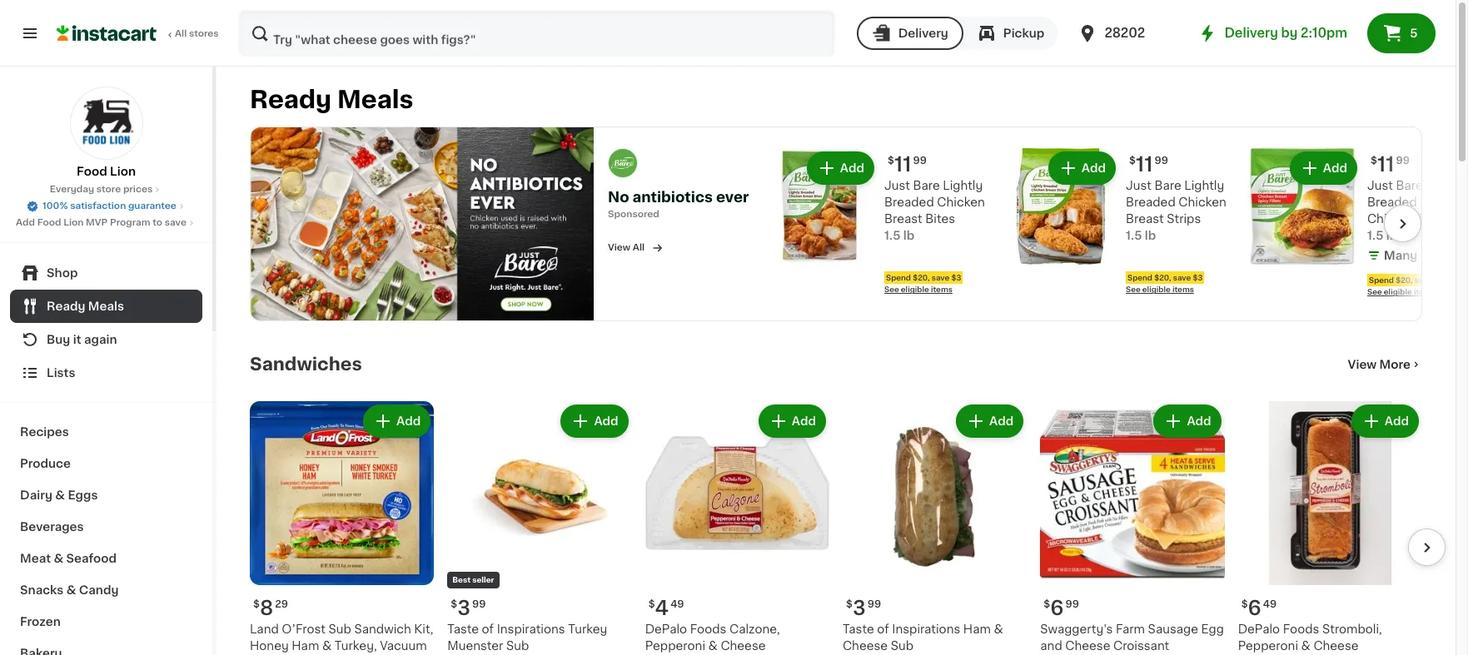 Task type: locate. For each thing, give the bounding box(es) containing it.
2 foods from the left
[[1283, 624, 1319, 635]]

lightly inside just bare lightly breaded chicken breast bites 1.5 lb
[[943, 180, 983, 192]]

spend $20, save $3 see eligible items
[[884, 274, 961, 293], [1126, 274, 1203, 293], [1367, 277, 1444, 296]]

1 horizontal spatial see
[[1126, 286, 1141, 293]]

$ 3 99 up taste of inspirations ham & cheese sub
[[846, 599, 881, 618]]

3 lightly from the left
[[1426, 180, 1466, 192]]

spend $20, save $3 see eligible items for just bare lightly breaded chicken breast strips 1.5 lb
[[1126, 274, 1203, 293]]

2 breast from the left
[[1126, 213, 1164, 225]]

0 horizontal spatial items
[[931, 286, 953, 293]]

2 of from the left
[[877, 624, 889, 635]]

item carousel region
[[227, 394, 1446, 655]]

49
[[670, 600, 684, 610], [1263, 600, 1277, 610]]

depalo down $ 6 49
[[1238, 624, 1280, 635]]

0 vertical spatial view
[[608, 243, 631, 253]]

2 horizontal spatial lightly
[[1426, 180, 1466, 192]]

shop link
[[10, 256, 202, 290]]

bare up bites
[[913, 180, 940, 192]]

items for just bare lightly breaded chicken breast strips 1.5 lb
[[1172, 286, 1194, 293]]

delivery by 2:10pm link
[[1198, 23, 1347, 43]]

$ up the depalo foods stromboli, pepperoni & cheese
[[1241, 600, 1248, 610]]

0 horizontal spatial ready meals
[[47, 301, 124, 312]]

0 horizontal spatial food
[[37, 218, 61, 227]]

view left more
[[1348, 359, 1377, 370]]

$ up just bare lightly breaded chicken breast strips 1.5 lb on the top of page
[[1129, 156, 1136, 166]]

buy it again
[[47, 334, 117, 346]]

0 horizontal spatial $ 11 99
[[888, 155, 927, 174]]

0 vertical spatial ham
[[963, 624, 991, 635]]

just bare lightly breaded chicken breast bites 1.5 lb
[[884, 180, 985, 242]]

eligible down strips
[[1142, 286, 1171, 293]]

product group containing 4
[[645, 401, 829, 655]]

1 horizontal spatial spend $20, save $3 see eligible items
[[1126, 274, 1203, 293]]

3 breast from the left
[[1418, 213, 1456, 225]]

1 vertical spatial lion
[[63, 218, 84, 227]]

$ inside $ 6 49
[[1241, 600, 1248, 610]]

items down strips
[[1172, 286, 1194, 293]]

ham inside taste of inspirations ham & cheese sub
[[963, 624, 991, 635]]

1 horizontal spatial pepperoni
[[1238, 640, 1298, 652]]

3 down best
[[457, 599, 470, 618]]

99 for taste of inspirations ham & cheese sub
[[867, 600, 881, 610]]

1 horizontal spatial just
[[1126, 180, 1152, 192]]

strips
[[1167, 213, 1201, 225]]

lb
[[903, 230, 915, 242], [1145, 230, 1156, 242], [1386, 230, 1398, 242]]

1.5 inside just bare lightly breaded chicken breast bites 1.5 lb
[[884, 230, 901, 242]]

0 horizontal spatial lion
[[63, 218, 84, 227]]

1 horizontal spatial $ 3 99
[[846, 599, 881, 618]]

honey
[[250, 640, 289, 652]]

6 up the depalo foods stromboli, pepperoni & cheese
[[1248, 599, 1261, 618]]

pepperoni inside depalo foods calzone, pepperoni & cheese
[[645, 640, 705, 652]]

1 horizontal spatial of
[[877, 624, 889, 635]]

99 up just bare lightly breaded chicken breast strips 1.5 lb on the top of page
[[1155, 156, 1168, 166]]

satisfaction
[[70, 202, 126, 211]]

depalo inside depalo foods calzone, pepperoni & cheese
[[645, 624, 687, 635]]

inspirations for sub
[[497, 624, 565, 635]]

3 $ 11 99 from the left
[[1371, 155, 1410, 174]]

1.5 inside just bare lightly breaded chicken breast strips 1.5 lb
[[1126, 230, 1142, 242]]

2 1.5 from the left
[[1126, 230, 1142, 242]]

2 lightly from the left
[[1184, 180, 1224, 192]]

3 11 from the left
[[1377, 155, 1394, 174]]

candy
[[79, 585, 119, 596]]

1 horizontal spatial taste
[[843, 624, 874, 635]]

2 $ 3 99 from the left
[[846, 599, 881, 618]]

1 11 from the left
[[894, 155, 911, 174]]

3 up taste of inspirations ham & cheese sub
[[853, 599, 866, 618]]

49 inside $ 4 49
[[670, 600, 684, 610]]

1 taste from the left
[[447, 624, 479, 635]]

49 inside $ 6 49
[[1263, 600, 1277, 610]]

0 horizontal spatial $20,
[[913, 274, 930, 282]]

egg
[[1201, 624, 1224, 635]]

cheese for $ 6 49
[[1314, 640, 1359, 652]]

$ 3 99
[[451, 599, 486, 618], [846, 599, 881, 618]]

2 horizontal spatial bare
[[1396, 180, 1423, 192]]

2 pepperoni from the left
[[1238, 640, 1298, 652]]

2 $ 11 99 from the left
[[1129, 155, 1168, 174]]

1 horizontal spatial 1.5
[[1126, 230, 1142, 242]]

0 horizontal spatial depalo
[[645, 624, 687, 635]]

2 49 from the left
[[1263, 600, 1277, 610]]

inspirations inside 'taste of inspirations turkey muenster sub'
[[497, 624, 565, 635]]

0 horizontal spatial of
[[482, 624, 494, 635]]

1 depalo from the left
[[645, 624, 687, 635]]

spend down just bare lightly breaded chicken breast bites 1.5 lb
[[886, 274, 911, 282]]

0 horizontal spatial spend
[[886, 274, 911, 282]]

lb inside just bare lightly breaded chicken breast bites 1.5 lb
[[903, 230, 915, 242]]

1 horizontal spatial foods
[[1283, 624, 1319, 635]]

sub inside taste of inspirations ham & cheese sub
[[891, 640, 914, 652]]

breast left strips
[[1126, 213, 1164, 225]]

1 horizontal spatial 49
[[1263, 600, 1277, 610]]

2 horizontal spatial spend $20, save $3 see eligible items
[[1367, 277, 1444, 296]]

0 horizontal spatial lb
[[903, 230, 915, 242]]

1 vertical spatial view
[[1348, 359, 1377, 370]]

bare inside 'just bare lightly breaded spicy chicken breast fillets'
[[1396, 180, 1423, 192]]

2 horizontal spatial 11
[[1377, 155, 1394, 174]]

$3 for just bare lightly breaded chicken breast strips 1.5 lb
[[1193, 274, 1203, 282]]

0 horizontal spatial 1.5
[[884, 230, 901, 242]]

chicken up strips
[[1179, 197, 1226, 208]]

breaded
[[884, 197, 934, 208], [1126, 197, 1176, 208], [1367, 197, 1417, 208]]

buy
[[47, 334, 70, 346]]

49 right 4
[[670, 600, 684, 610]]

lightly inside just bare lightly breaded chicken breast strips 1.5 lb
[[1184, 180, 1224, 192]]

delivery inside "link"
[[1224, 27, 1278, 39]]

save down strips
[[1173, 274, 1191, 282]]

1 horizontal spatial ham
[[963, 624, 991, 635]]

bare up spicy
[[1396, 180, 1423, 192]]

$ 6 49
[[1241, 599, 1277, 618]]

lb for bites
[[903, 230, 915, 242]]

0 vertical spatial meals
[[337, 87, 413, 112]]

1 vertical spatial meals
[[88, 301, 124, 312]]

taste inside taste of inspirations ham & cheese sub
[[843, 624, 874, 635]]

1 vertical spatial all
[[633, 243, 645, 253]]

meals inside dropdown button
[[88, 301, 124, 312]]

1 cheese from the left
[[843, 640, 888, 652]]

0 vertical spatial food
[[77, 166, 107, 177]]

spend $20, save $3 see eligible items down many
[[1367, 277, 1444, 296]]

lightly up bites
[[943, 180, 983, 192]]

$ 11 99 for just bare lightly breaded chicken breast bites 1.5 lb
[[888, 155, 927, 174]]

2 horizontal spatial chicken
[[1367, 213, 1415, 225]]

0 horizontal spatial breast
[[884, 213, 922, 225]]

delivery for delivery by 2:10pm
[[1224, 27, 1278, 39]]

save
[[165, 218, 186, 227], [932, 274, 950, 282], [1173, 274, 1191, 282], [1415, 277, 1433, 284]]

0 horizontal spatial all
[[175, 29, 187, 38]]

of inside taste of inspirations ham & cheese sub
[[877, 624, 889, 635]]

3 bare from the left
[[1396, 180, 1423, 192]]

stromboli,
[[1322, 624, 1382, 635]]

produce
[[20, 458, 71, 470]]

49 up the depalo foods stromboli, pepperoni & cheese
[[1263, 600, 1277, 610]]

taste for taste of inspirations ham & cheese sub
[[843, 624, 874, 635]]

delivery button
[[857, 17, 963, 50]]

lion left mvp
[[63, 218, 84, 227]]

2 inspirations from the left
[[892, 624, 960, 635]]

$ 3 99 down best seller
[[451, 599, 486, 618]]

2 horizontal spatial breast
[[1418, 213, 1456, 225]]

add food lion mvp program to save
[[16, 218, 186, 227]]

$ up just bare lightly breaded chicken breast bites 1.5 lb
[[888, 156, 894, 166]]

breast for just bare lightly breaded chicken breast bites
[[884, 213, 922, 225]]

ham
[[963, 624, 991, 635], [292, 640, 319, 652]]

$ up taste of inspirations ham & cheese sub
[[846, 600, 853, 610]]

foods left stromboli,
[[1283, 624, 1319, 635]]

cheese for $ 6 99
[[1065, 640, 1110, 652]]

of inside 'taste of inspirations turkey muenster sub'
[[482, 624, 494, 635]]

$3 for just bare lightly breaded chicken breast bites 1.5 lb
[[951, 274, 961, 282]]

items down the many in stock
[[1414, 288, 1436, 296]]

bare up strips
[[1155, 180, 1181, 192]]

0 vertical spatial lion
[[110, 166, 136, 177]]

2 11 from the left
[[1136, 155, 1153, 174]]

0 horizontal spatial 3
[[457, 599, 470, 618]]

swaggerty's
[[1040, 624, 1113, 635]]

1 lightly from the left
[[943, 180, 983, 192]]

6 for $ 6 49
[[1248, 599, 1261, 618]]

0 horizontal spatial bare
[[913, 180, 940, 192]]

chicken up bites
[[937, 197, 985, 208]]

1 horizontal spatial ready
[[250, 87, 332, 112]]

foods for 4
[[690, 624, 726, 635]]

bare inside just bare lightly breaded chicken breast bites 1.5 lb
[[913, 180, 940, 192]]

1 3 from the left
[[457, 599, 470, 618]]

spend $20, save $3 see eligible items down strips
[[1126, 274, 1203, 293]]

0 horizontal spatial lightly
[[943, 180, 983, 192]]

eligible down many
[[1384, 288, 1412, 296]]

cheese inside swaggerty's farm sausage egg and cheese croissant
[[1065, 640, 1110, 652]]

$ up depalo foods calzone, pepperoni & cheese
[[648, 600, 655, 610]]

snacks & candy
[[20, 585, 119, 596]]

depalo for 4
[[645, 624, 687, 635]]

99 up swaggerty's
[[1065, 600, 1079, 610]]

11
[[894, 155, 911, 174], [1136, 155, 1153, 174], [1377, 155, 1394, 174]]

delivery
[[1224, 27, 1278, 39], [898, 27, 948, 39]]

$ 11 99 up 'just bare lightly breaded spicy chicken breast fillets'
[[1371, 155, 1410, 174]]

1 $ 3 99 from the left
[[451, 599, 486, 618]]

pepperoni inside the depalo foods stromboli, pepperoni & cheese
[[1238, 640, 1298, 652]]

just for just bare lightly breaded chicken breast bites
[[884, 180, 910, 192]]

taste of inspirations turkey muenster sub
[[447, 624, 607, 652]]

pepperoni
[[645, 640, 705, 652], [1238, 640, 1298, 652]]

turkey
[[568, 624, 607, 635]]

0 horizontal spatial ready
[[47, 301, 85, 312]]

breaded up fillets
[[1367, 197, 1417, 208]]

breaded for breast
[[1367, 197, 1417, 208]]

program
[[110, 218, 150, 227]]

0 horizontal spatial $ 3 99
[[451, 599, 486, 618]]

29
[[275, 600, 288, 610]]

1 horizontal spatial breaded
[[1126, 197, 1176, 208]]

1 horizontal spatial meals
[[337, 87, 413, 112]]

cheese inside taste of inspirations ham & cheese sub
[[843, 640, 888, 652]]

2 bare from the left
[[1155, 180, 1181, 192]]

0 horizontal spatial breaded
[[884, 197, 934, 208]]

1 horizontal spatial 6
[[1248, 599, 1261, 618]]

0 horizontal spatial chicken
[[937, 197, 985, 208]]

0 horizontal spatial eligible
[[901, 286, 929, 293]]

pepperoni for 6
[[1238, 640, 1298, 652]]

bare
[[913, 180, 940, 192], [1155, 180, 1181, 192], [1396, 180, 1423, 192]]

just bare lightly breaded spicy chicken breast fillets
[[1367, 180, 1466, 242]]

1 vertical spatial ham
[[292, 640, 319, 652]]

$ down best
[[451, 600, 457, 610]]

muenster
[[447, 640, 503, 652]]

0 horizontal spatial 49
[[670, 600, 684, 610]]

breast for just bare lightly breaded chicken breast strips
[[1126, 213, 1164, 225]]

view for view more
[[1348, 359, 1377, 370]]

5
[[1410, 27, 1418, 39]]

$3 down strips
[[1193, 274, 1203, 282]]

delivery inside button
[[898, 27, 948, 39]]

view
[[608, 243, 631, 253], [1348, 359, 1377, 370]]

cheese inside depalo foods calzone, pepperoni & cheese
[[721, 640, 766, 652]]

1 horizontal spatial chicken
[[1179, 197, 1226, 208]]

foods inside the depalo foods stromboli, pepperoni & cheese
[[1283, 624, 1319, 635]]

inspirations for cheese
[[892, 624, 960, 635]]

2 horizontal spatial just
[[1367, 180, 1393, 192]]

breaded up strips
[[1126, 197, 1176, 208]]

99 up just bare lightly breaded chicken breast bites 1.5 lb
[[913, 156, 927, 166]]

0 vertical spatial ready
[[250, 87, 332, 112]]

2 horizontal spatial $ 11 99
[[1371, 155, 1410, 174]]

taste inside 'taste of inspirations turkey muenster sub'
[[447, 624, 479, 635]]

food lion link
[[70, 87, 143, 180]]

breast left bites
[[884, 213, 922, 225]]

0 horizontal spatial taste
[[447, 624, 479, 635]]

$20, down many
[[1396, 277, 1413, 284]]

3 just from the left
[[1367, 180, 1393, 192]]

2 horizontal spatial lb
[[1386, 230, 1398, 242]]

11 up 'just bare lightly breaded spicy chicken breast fillets'
[[1377, 155, 1394, 174]]

99 up 'just bare lightly breaded spicy chicken breast fillets'
[[1396, 156, 1410, 166]]

1 breaded from the left
[[884, 197, 934, 208]]

$ 11 99 up just bare lightly breaded chicken breast strips 1.5 lb on the top of page
[[1129, 155, 1168, 174]]

spend down just bare lightly breaded chicken breast strips 1.5 lb on the top of page
[[1128, 274, 1153, 282]]

99 for just bare lightly breaded chicken breast strips
[[1155, 156, 1168, 166]]

spo
[[608, 210, 626, 219]]

view for view all
[[608, 243, 631, 253]]

pickup button
[[963, 17, 1058, 50]]

inspirations inside taste of inspirations ham & cheese sub
[[892, 624, 960, 635]]

$ left 29
[[253, 600, 260, 610]]

1 $ 11 99 from the left
[[888, 155, 927, 174]]

breast down spicy
[[1418, 213, 1456, 225]]

0 horizontal spatial pepperoni
[[645, 640, 705, 652]]

1 horizontal spatial 3
[[853, 599, 866, 618]]

0 horizontal spatial see
[[884, 286, 899, 293]]

dairy & eggs link
[[10, 480, 202, 511]]

1 vertical spatial ready meals
[[47, 301, 124, 312]]

2 6 from the left
[[1248, 599, 1261, 618]]

all
[[175, 29, 187, 38], [633, 243, 645, 253]]

0 horizontal spatial 6
[[1050, 599, 1064, 618]]

$20, down strips
[[1154, 274, 1171, 282]]

eligible down bites
[[901, 286, 929, 293]]

1 pepperoni from the left
[[645, 640, 705, 652]]

$ 3 99 for taste of inspirations ham & cheese sub
[[846, 599, 881, 618]]

None search field
[[238, 10, 835, 57]]

save down the many in stock
[[1415, 277, 1433, 284]]

2 horizontal spatial breaded
[[1367, 197, 1417, 208]]

1 horizontal spatial lb
[[1145, 230, 1156, 242]]

add button for swaggerty's farm sausage egg and cheese croissant
[[1155, 406, 1220, 436]]

2 horizontal spatial sub
[[891, 640, 914, 652]]

99 inside $ 6 99
[[1065, 600, 1079, 610]]

0 horizontal spatial delivery
[[898, 27, 948, 39]]

food down 100%
[[37, 218, 61, 227]]

lightly up strips
[[1184, 180, 1224, 192]]

$3 down bites
[[951, 274, 961, 282]]

1 lb from the left
[[903, 230, 915, 242]]

1 horizontal spatial view
[[1348, 359, 1377, 370]]

food up everyday store prices
[[77, 166, 107, 177]]

1 horizontal spatial all
[[633, 243, 645, 253]]

2 just from the left
[[1126, 180, 1152, 192]]

pepperoni down $ 6 49
[[1238, 640, 1298, 652]]

all down nsored
[[633, 243, 645, 253]]

product group
[[761, 149, 996, 297], [1003, 149, 1237, 297], [1244, 149, 1468, 299], [250, 401, 434, 655], [447, 401, 632, 655], [645, 401, 829, 655], [843, 401, 1027, 655], [1040, 401, 1225, 655], [1238, 401, 1422, 655]]

inspirations
[[497, 624, 565, 635], [892, 624, 960, 635]]

11 up just bare lightly breaded chicken breast bites 1.5 lb
[[894, 155, 911, 174]]

1 horizontal spatial ready meals
[[250, 87, 413, 112]]

0 horizontal spatial inspirations
[[497, 624, 565, 635]]

fillets
[[1367, 230, 1402, 242]]

bare inside just bare lightly breaded chicken breast strips 1.5 lb
[[1155, 180, 1181, 192]]

breaded inside just bare lightly breaded chicken breast strips 1.5 lb
[[1126, 197, 1176, 208]]

0 horizontal spatial spend $20, save $3 see eligible items
[[884, 274, 961, 293]]

1 of from the left
[[482, 624, 494, 635]]

recipes link
[[10, 416, 202, 448]]

1 just from the left
[[884, 180, 910, 192]]

1 horizontal spatial inspirations
[[892, 624, 960, 635]]

all left stores
[[175, 29, 187, 38]]

$ inside $ 6 99
[[1044, 600, 1050, 610]]

lists link
[[10, 356, 202, 390]]

chicken for strips
[[1179, 197, 1226, 208]]

ready inside dropdown button
[[47, 301, 85, 312]]

0 horizontal spatial meals
[[88, 301, 124, 312]]

1 inspirations from the left
[[497, 624, 565, 635]]

1 horizontal spatial breast
[[1126, 213, 1164, 225]]

farm
[[1116, 624, 1145, 635]]

1 bare from the left
[[913, 180, 940, 192]]

1.5 for just bare lightly breaded chicken breast bites 1.5 lb
[[884, 230, 901, 242]]

1 horizontal spatial spend
[[1128, 274, 1153, 282]]

calzone,
[[729, 624, 780, 635]]

0 horizontal spatial 11
[[894, 155, 911, 174]]

$ for just bare lightly breaded chicken breast bites
[[888, 156, 894, 166]]

2 taste from the left
[[843, 624, 874, 635]]

0 horizontal spatial ham
[[292, 640, 319, 652]]

cheese inside the depalo foods stromboli, pepperoni & cheese
[[1314, 640, 1359, 652]]

depalo
[[645, 624, 687, 635], [1238, 624, 1280, 635]]

1 horizontal spatial sub
[[506, 640, 529, 652]]

add food lion mvp program to save link
[[16, 217, 196, 230]]

ready meals inside dropdown button
[[47, 301, 124, 312]]

$20,
[[913, 274, 930, 282], [1154, 274, 1171, 282], [1396, 277, 1413, 284]]

foods inside depalo foods calzone, pepperoni & cheese
[[690, 624, 726, 635]]

1.5
[[884, 230, 901, 242], [1126, 230, 1142, 242], [1367, 230, 1384, 242]]

breast inside just bare lightly breaded chicken breast strips 1.5 lb
[[1126, 213, 1164, 225]]

food
[[77, 166, 107, 177], [37, 218, 61, 227]]

foods
[[690, 624, 726, 635], [1283, 624, 1319, 635]]

1 horizontal spatial 11
[[1136, 155, 1153, 174]]

99 down seller
[[472, 600, 486, 610]]

3 1.5 from the left
[[1367, 230, 1384, 242]]

cheese
[[843, 640, 888, 652], [1065, 640, 1110, 652], [721, 640, 766, 652], [1314, 640, 1359, 652]]

2 lb from the left
[[1145, 230, 1156, 242]]

mvp
[[86, 218, 108, 227]]

0 horizontal spatial view
[[608, 243, 631, 253]]

4 cheese from the left
[[1314, 640, 1359, 652]]

food lion
[[77, 166, 136, 177]]

100% satisfaction guarantee
[[43, 202, 176, 211]]

1 6 from the left
[[1050, 599, 1064, 618]]

1 vertical spatial food
[[37, 218, 61, 227]]

spend down many
[[1369, 277, 1394, 284]]

1 horizontal spatial bare
[[1155, 180, 1181, 192]]

items for just bare lightly breaded chicken breast bites 1.5 lb
[[931, 286, 953, 293]]

1 horizontal spatial $3
[[1193, 274, 1203, 282]]

$ inside $ 4 49
[[648, 600, 655, 610]]

lion up store
[[110, 166, 136, 177]]

snacks
[[20, 585, 64, 596]]

$ inside $ 8 29
[[253, 600, 260, 610]]

depalo foods stromboli, pepperoni & cheese
[[1238, 624, 1382, 652]]

depalo down $ 4 49
[[645, 624, 687, 635]]

lightly for just bare lightly breaded chicken breast bites
[[943, 180, 983, 192]]

delivery for delivery
[[898, 27, 948, 39]]

view all
[[608, 243, 645, 253]]

11 up just bare lightly breaded chicken breast strips 1.5 lb on the top of page
[[1136, 155, 1153, 174]]

chicken up fillets
[[1367, 213, 1415, 225]]

$ up swaggerty's
[[1044, 600, 1050, 610]]

$ 11 99 up just bare lightly breaded chicken breast bites 1.5 lb
[[888, 155, 927, 174]]

1 1.5 from the left
[[884, 230, 901, 242]]

& inside taste of inspirations ham & cheese sub
[[994, 624, 1003, 635]]

frozen
[[20, 616, 61, 628]]

2 horizontal spatial 1.5
[[1367, 230, 1384, 242]]

1 horizontal spatial lion
[[110, 166, 136, 177]]

2 depalo from the left
[[1238, 624, 1280, 635]]

1 horizontal spatial $ 11 99
[[1129, 155, 1168, 174]]

3 breaded from the left
[[1367, 197, 1417, 208]]

1 49 from the left
[[670, 600, 684, 610]]

sandwiches link
[[250, 354, 362, 374]]

1.5 for just bare lightly breaded chicken breast strips 1.5 lb
[[1126, 230, 1142, 242]]

breast inside just bare lightly breaded chicken breast bites 1.5 lb
[[884, 213, 922, 225]]

save down bites
[[932, 274, 950, 282]]

just inside just bare lightly breaded chicken breast bites 1.5 lb
[[884, 180, 910, 192]]

spend
[[886, 274, 911, 282], [1128, 274, 1153, 282], [1369, 277, 1394, 284]]

1 horizontal spatial $20,
[[1154, 274, 1171, 282]]

& inside land o'frost sub sandwich kit, honey ham & turkey, vacuu
[[322, 640, 332, 652]]

2 3 from the left
[[853, 599, 866, 618]]

0 vertical spatial ready meals
[[250, 87, 413, 112]]

lightly up spicy
[[1426, 180, 1466, 192]]

just
[[884, 180, 910, 192], [1126, 180, 1152, 192], [1367, 180, 1393, 192]]

breaded up bites
[[884, 197, 934, 208]]

add button for taste of inspirations ham & cheese sub
[[958, 406, 1022, 436]]

$ for depalo foods stromboli, pepperoni & cheese
[[1241, 600, 1248, 610]]

kit,
[[414, 624, 433, 635]]

$20, down bites
[[913, 274, 930, 282]]

add button for taste of inspirations turkey muenster sub
[[562, 406, 627, 436]]

chicken inside just bare lightly breaded chicken breast bites 1.5 lb
[[937, 197, 985, 208]]

lightly for just bare lightly breaded chicken breast strips
[[1184, 180, 1224, 192]]

lb inside just bare lightly breaded chicken breast strips 1.5 lb
[[1145, 230, 1156, 242]]

1 breast from the left
[[884, 213, 922, 225]]

spend $20, save $3 see eligible items down bites
[[884, 274, 961, 293]]

chicken inside just bare lightly breaded chicken breast strips 1.5 lb
[[1179, 197, 1226, 208]]

1 horizontal spatial food
[[77, 166, 107, 177]]

99 up taste of inspirations ham & cheese sub
[[867, 600, 881, 610]]

6 up swaggerty's
[[1050, 599, 1064, 618]]

2 breaded from the left
[[1126, 197, 1176, 208]]

3 cheese from the left
[[721, 640, 766, 652]]

100% satisfaction guarantee button
[[26, 197, 186, 213]]

just inside just bare lightly breaded chicken breast strips 1.5 lb
[[1126, 180, 1152, 192]]

3
[[457, 599, 470, 618], [853, 599, 866, 618]]

in
[[1420, 250, 1431, 262]]

$ for taste of inspirations ham & cheese sub
[[846, 600, 853, 610]]

ready meals
[[250, 87, 413, 112], [47, 301, 124, 312]]

2 cheese from the left
[[1065, 640, 1110, 652]]

1 horizontal spatial eligible
[[1142, 286, 1171, 293]]

breaded inside 'just bare lightly breaded spicy chicken breast fillets'
[[1367, 197, 1417, 208]]

0 horizontal spatial just
[[884, 180, 910, 192]]

pepperoni down $ 4 49
[[645, 640, 705, 652]]

6
[[1050, 599, 1064, 618], [1248, 599, 1261, 618]]

items down bites
[[931, 286, 953, 293]]

eligible
[[901, 286, 929, 293], [1142, 286, 1171, 293], [1384, 288, 1412, 296]]

1 foods from the left
[[690, 624, 726, 635]]

0 horizontal spatial $3
[[951, 274, 961, 282]]

view down spo
[[608, 243, 631, 253]]

breaded inside just bare lightly breaded chicken breast bites 1.5 lb
[[884, 197, 934, 208]]

depalo inside the depalo foods stromboli, pepperoni & cheese
[[1238, 624, 1280, 635]]

$ up 'just bare lightly breaded spicy chicken breast fillets'
[[1371, 156, 1377, 166]]

& inside depalo foods calzone, pepperoni & cheese
[[708, 640, 718, 652]]

foods left calzone,
[[690, 624, 726, 635]]

$3 down the stock at the right of page
[[1434, 277, 1444, 284]]



Task type: describe. For each thing, give the bounding box(es) containing it.
shop
[[47, 267, 78, 279]]

croissant
[[1113, 640, 1169, 652]]

49 for 4
[[670, 600, 684, 610]]

spend for just bare lightly breaded chicken breast bites 1.5 lb
[[886, 274, 911, 282]]

save for just bare lightly breaded chicken breast bites
[[932, 274, 950, 282]]

eggs
[[68, 490, 98, 501]]

antibiotics
[[632, 191, 713, 204]]

$ for swaggerty's farm sausage egg and cheese croissant
[[1044, 600, 1050, 610]]

land o'frost sub sandwich kit, honey ham & turkey, vacuu
[[250, 624, 433, 655]]

cheese for $ 4 49
[[721, 640, 766, 652]]

just bare logo image
[[608, 149, 638, 178]]

taste of inspirations ham & cheese sub
[[843, 624, 1003, 652]]

more
[[1379, 359, 1411, 370]]

$ 3 99 for taste of inspirations turkey muenster sub
[[451, 599, 486, 618]]

Search field
[[240, 12, 833, 55]]

2 horizontal spatial items
[[1414, 288, 1436, 296]]

store
[[96, 185, 121, 194]]

99 for swaggerty's farm sausage egg and cheese croissant
[[1065, 600, 1079, 610]]

pickup
[[1003, 27, 1045, 39]]

$ 8 29
[[253, 599, 288, 618]]

eligible for just bare lightly breaded chicken breast strips 1.5 lb
[[1142, 286, 1171, 293]]

28202 button
[[1078, 10, 1178, 57]]

$ for depalo foods calzone, pepperoni & cheese
[[648, 600, 655, 610]]

meat & seafood
[[20, 553, 117, 565]]

food lion logo image
[[70, 87, 143, 160]]

add button for depalo foods stromboli, pepperoni & cheese
[[1353, 406, 1417, 436]]

just bare chicken image
[[251, 127, 594, 320]]

just bare lightly breaded chicken breast strips 1.5 lb
[[1126, 180, 1226, 242]]

dairy
[[20, 490, 52, 501]]

2 horizontal spatial eligible
[[1384, 288, 1412, 296]]

produce link
[[10, 448, 202, 480]]

cheese for $ 3 99
[[843, 640, 888, 652]]

foods for 6
[[1283, 624, 1319, 635]]

2:10pm
[[1301, 27, 1347, 39]]

dairy & eggs
[[20, 490, 98, 501]]

pepperoni for 4
[[645, 640, 705, 652]]

meat
[[20, 553, 51, 565]]

view more
[[1348, 359, 1411, 370]]

again
[[84, 334, 117, 346]]

to
[[153, 218, 162, 227]]

lb for strips
[[1145, 230, 1156, 242]]

and
[[1040, 640, 1062, 652]]

spicy
[[1420, 197, 1453, 208]]

by
[[1281, 27, 1298, 39]]

save for just bare lightly breaded chicken breast strips
[[1173, 274, 1191, 282]]

save right to
[[165, 218, 186, 227]]

recipes
[[20, 426, 69, 438]]

sub inside 'taste of inspirations turkey muenster sub'
[[506, 640, 529, 652]]

8
[[260, 599, 273, 618]]

save for just bare lightly breaded spicy chicken breast fillets
[[1415, 277, 1433, 284]]

beverages link
[[10, 511, 202, 543]]

49 for 6
[[1263, 600, 1277, 610]]

seller
[[472, 576, 494, 584]]

3 lb from the left
[[1386, 230, 1398, 242]]

breaded for bites
[[884, 197, 934, 208]]

of for sub
[[482, 624, 494, 635]]

of for cheese
[[877, 624, 889, 635]]

bites
[[925, 213, 955, 225]]

$ for taste of inspirations turkey muenster sub
[[451, 600, 457, 610]]

2 horizontal spatial spend
[[1369, 277, 1394, 284]]

depalo for 6
[[1238, 624, 1280, 635]]

lists
[[47, 367, 75, 379]]

0 vertical spatial all
[[175, 29, 187, 38]]

no
[[608, 191, 629, 204]]

11 for just bare lightly breaded chicken breast bites 1.5 lb
[[894, 155, 911, 174]]

many in stock
[[1384, 250, 1468, 262]]

product group containing 8
[[250, 401, 434, 655]]

$ for land o'frost sub sandwich kit, honey ham & turkey, vacuu
[[253, 600, 260, 610]]

& inside the depalo foods stromboli, pepperoni & cheese
[[1301, 640, 1311, 652]]

11 for just bare lightly breaded chicken breast strips 1.5 lb
[[1136, 155, 1153, 174]]

$ for just bare lightly breaded spicy chicken breast fillets
[[1371, 156, 1377, 166]]

spend $20, save $3 see eligible items for just bare lightly breaded chicken breast bites 1.5 lb
[[884, 274, 961, 293]]

6 for $ 6 99
[[1050, 599, 1064, 618]]

all stores
[[175, 29, 219, 38]]

no antibiotics ever spo nsored
[[608, 191, 749, 219]]

stores
[[189, 29, 219, 38]]

spend for just bare lightly breaded chicken breast strips 1.5 lb
[[1128, 274, 1153, 282]]

delivery by 2:10pm
[[1224, 27, 1347, 39]]

chicken inside 'just bare lightly breaded spicy chicken breast fillets'
[[1367, 213, 1415, 225]]

nsored
[[626, 210, 659, 219]]

many
[[1384, 250, 1418, 262]]

$20, for just bare lightly breaded chicken breast bites 1.5 lb
[[913, 274, 930, 282]]

taste for taste of inspirations turkey muenster sub
[[447, 624, 479, 635]]

best seller
[[452, 576, 494, 584]]

2 horizontal spatial $3
[[1434, 277, 1444, 284]]

beverages
[[20, 521, 84, 533]]

$ 4 49
[[648, 599, 684, 618]]

see for just bare lightly breaded chicken breast bites 1.5 lb
[[884, 286, 899, 293]]

bare for strips
[[1155, 180, 1181, 192]]

$ for just bare lightly breaded chicken breast strips
[[1129, 156, 1136, 166]]

everyday store prices link
[[50, 183, 163, 197]]

guarantee
[[128, 202, 176, 211]]

sausage
[[1148, 624, 1198, 635]]

chicken for bites
[[937, 197, 985, 208]]

stock
[[1434, 250, 1468, 262]]

3 for taste of inspirations turkey muenster sub
[[457, 599, 470, 618]]

turkey,
[[335, 640, 377, 652]]

$20, for just bare lightly breaded chicken breast strips 1.5 lb
[[1154, 274, 1171, 282]]

just inside 'just bare lightly breaded spicy chicken breast fillets'
[[1367, 180, 1393, 192]]

service type group
[[857, 17, 1058, 50]]

sandwiches
[[250, 355, 362, 373]]

breaded for strips
[[1126, 197, 1176, 208]]

just for just bare lightly breaded chicken breast strips
[[1126, 180, 1152, 192]]

depalo foods calzone, pepperoni & cheese
[[645, 624, 780, 652]]

99 for just bare lightly breaded spicy chicken breast fillets
[[1396, 156, 1410, 166]]

28202
[[1105, 27, 1145, 39]]

land
[[250, 624, 279, 635]]

2 horizontal spatial see
[[1367, 288, 1382, 296]]

breast inside 'just bare lightly breaded spicy chicken breast fillets'
[[1418, 213, 1456, 225]]

meat & seafood link
[[10, 543, 202, 575]]

swaggerty's farm sausage egg and cheese croissant
[[1040, 624, 1224, 652]]

bare for breast
[[1396, 180, 1423, 192]]

lightly inside 'just bare lightly breaded spicy chicken breast fillets'
[[1426, 180, 1466, 192]]

prices
[[123, 185, 153, 194]]

$ 11 99 for just bare lightly breaded chicken breast strips 1.5 lb
[[1129, 155, 1168, 174]]

add button for land o'frost sub sandwich kit, honey ham & turkey, vacuu
[[365, 406, 429, 436]]

instacart logo image
[[57, 23, 157, 43]]

ready meals link
[[10, 290, 202, 323]]

ready meals button
[[10, 290, 202, 323]]

5 button
[[1367, 13, 1436, 53]]

1.5 lb
[[1367, 230, 1398, 242]]

see for just bare lightly breaded chicken breast strips 1.5 lb
[[1126, 286, 1141, 293]]

it
[[73, 334, 81, 346]]

all stores link
[[57, 10, 220, 57]]

$ 6 99
[[1044, 599, 1079, 618]]

everyday store prices
[[50, 185, 153, 194]]

ever
[[716, 191, 749, 204]]

eligible for just bare lightly breaded chicken breast bites 1.5 lb
[[901, 286, 929, 293]]

add button for depalo foods calzone, pepperoni & cheese
[[760, 406, 824, 436]]

sub inside land o'frost sub sandwich kit, honey ham & turkey, vacuu
[[329, 624, 351, 635]]

view more link
[[1348, 356, 1422, 373]]

3 for taste of inspirations ham & cheese sub
[[853, 599, 866, 618]]

everyday
[[50, 185, 94, 194]]

99 for just bare lightly breaded chicken breast bites
[[913, 156, 927, 166]]

o'frost
[[282, 624, 326, 635]]

bare for bites
[[913, 180, 940, 192]]

ham inside land o'frost sub sandwich kit, honey ham & turkey, vacuu
[[292, 640, 319, 652]]

4
[[655, 599, 669, 618]]

2 horizontal spatial $20,
[[1396, 277, 1413, 284]]

99 for taste of inspirations turkey muenster sub
[[472, 600, 486, 610]]

buy it again link
[[10, 323, 202, 356]]



Task type: vqa. For each thing, say whether or not it's contained in the screenshot.
"guarantee"
yes



